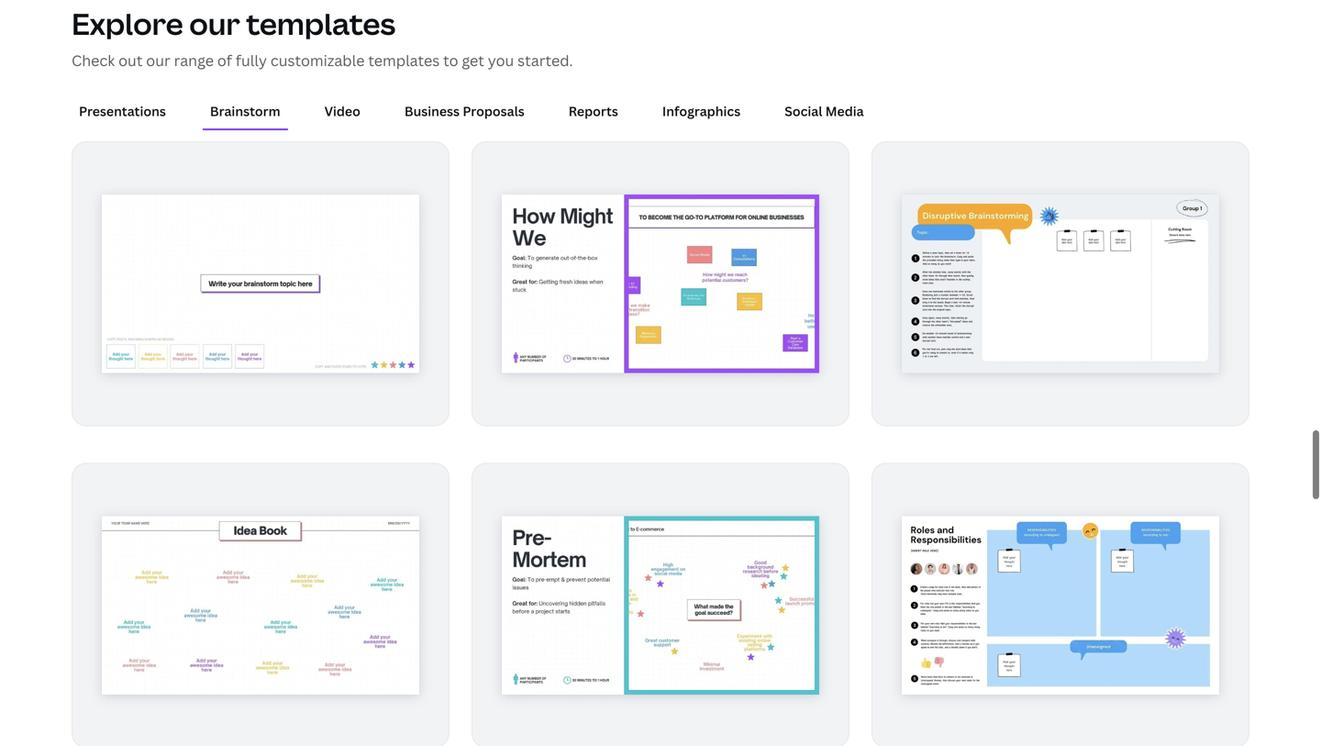 Task type: locate. For each thing, give the bounding box(es) containing it.
0 horizontal spatial our
[[146, 50, 171, 70]]

started.
[[518, 50, 573, 70]]

explore our templates check out our range of fully customizable templates to get you started.
[[72, 4, 573, 70]]

presentations button
[[72, 93, 173, 129]]

templates
[[246, 4, 396, 43], [368, 50, 440, 70]]

templates left the to
[[368, 50, 440, 70]]

explore
[[72, 4, 183, 43]]

blue foundational roles & responsibilities online whiteboard image
[[902, 517, 1220, 695]]

social media button
[[778, 93, 872, 129]]

our
[[189, 4, 240, 43], [146, 50, 171, 70]]

social
[[785, 102, 823, 120]]

colorful foundational idea book brainstorm online whiteboard image
[[102, 517, 420, 695]]

colorful foundational how might we brainstorm online whiteboard image
[[502, 195, 820, 373]]

0 vertical spatial our
[[189, 4, 240, 43]]

you
[[488, 50, 514, 70]]

templates up customizable
[[246, 4, 396, 43]]

our up of on the left top
[[189, 4, 240, 43]]

video button
[[317, 93, 368, 129]]

business proposals
[[405, 102, 525, 120]]

fully
[[236, 50, 267, 70]]

reports
[[569, 102, 619, 120]]

of
[[217, 50, 232, 70]]

1 horizontal spatial our
[[189, 4, 240, 43]]

business
[[405, 102, 460, 120]]

our right out
[[146, 50, 171, 70]]

presentations
[[79, 102, 166, 120]]

1 vertical spatial templates
[[368, 50, 440, 70]]

business proposals button
[[397, 93, 532, 129]]



Task type: describe. For each thing, give the bounding box(es) containing it.
media
[[826, 102, 864, 120]]

range
[[174, 50, 214, 70]]

infographics
[[663, 102, 741, 120]]

colorful foundational pre-mortem brainstorm online whiteboard image
[[502, 517, 820, 695]]

get
[[462, 50, 485, 70]]

brainstorm button
[[203, 93, 288, 129]]

blue and orange stickers foundational disruptive brainstorming online whiteboard image
[[902, 195, 1220, 373]]

colorful foundational brainstorm online whiteboard image
[[102, 195, 420, 373]]

1 vertical spatial our
[[146, 50, 171, 70]]

proposals
[[463, 102, 525, 120]]

social media
[[785, 102, 864, 120]]

0 vertical spatial templates
[[246, 4, 396, 43]]

customizable
[[271, 50, 365, 70]]

video
[[325, 102, 361, 120]]

to
[[443, 50, 459, 70]]

out
[[119, 50, 143, 70]]

brainstorm
[[210, 102, 281, 120]]

infographics button
[[655, 93, 748, 129]]

reports button
[[562, 93, 626, 129]]

check
[[72, 50, 115, 70]]



Task type: vqa. For each thing, say whether or not it's contained in the screenshot.
Social Media button
yes



